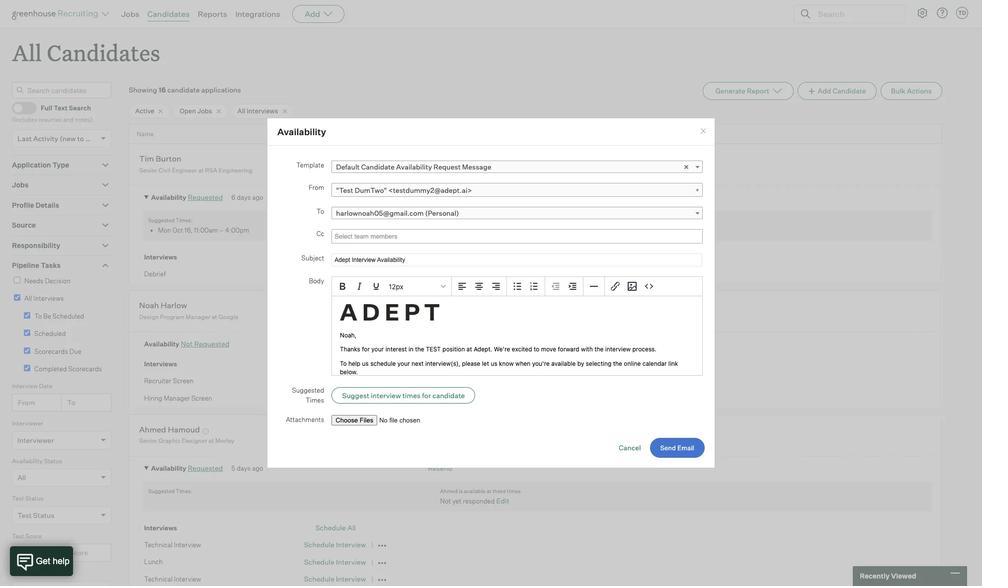 Task type: vqa. For each thing, say whether or not it's contained in the screenshot.
top First
no



Task type: locate. For each thing, give the bounding box(es) containing it.
responded
[[463, 227, 495, 235], [463, 497, 495, 505]]

All Interviews checkbox
[[14, 294, 20, 301]]

1 vertical spatial all interviews
[[24, 294, 64, 302]]

0 horizontal spatial from
[[18, 398, 35, 407]]

0 vertical spatial all interviews
[[237, 107, 278, 115]]

0 vertical spatial times:
[[499, 217, 514, 224]]

tim inside the tim is available at these times: not yet responded edit
[[440, 217, 450, 224]]

ago right 6
[[252, 194, 263, 202]]

1 senior from the top
[[139, 166, 157, 174]]

0 vertical spatial days
[[237, 194, 251, 202]]

screen up ahmed hamoud has been in onsite for more than 21 days icon
[[191, 394, 212, 402]]

resend button for 5 days ago
[[428, 464, 453, 472]]

debrief up "test dumtwo" <testdummy2@adept.ai>
[[385, 166, 406, 174]]

cancel button
[[619, 444, 641, 452]]

16,
[[185, 226, 192, 234]]

to
[[317, 207, 324, 215], [34, 312, 42, 320], [67, 398, 75, 407]]

suggested inside 'suggested times: mon oct 16, 11:00am – 4:00pm'
[[148, 217, 175, 224]]

at for ahmed is available at these times: not yet responded edit
[[487, 488, 491, 495]]

0 horizontal spatial to
[[34, 312, 42, 320]]

recently
[[860, 572, 890, 580]]

12px group
[[332, 277, 702, 296]]

available
[[456, 217, 478, 224], [464, 488, 486, 495]]

1 resend button from the top
[[428, 193, 453, 202]]

for left preliminary
[[379, 313, 387, 321]]

1 responded from the top
[[463, 227, 495, 235]]

1 schedule interview from the top
[[304, 394, 366, 402]]

schedule for noah harlow
[[353, 313, 378, 321]]

status inside 'element'
[[44, 457, 62, 465]]

0 vertical spatial edit link
[[496, 226, 509, 235]]

2 vertical spatial for
[[422, 391, 431, 400]]

days right 5
[[237, 464, 251, 472]]

(new
[[60, 134, 76, 143]]

technical interview for third the schedule interview link from the top
[[144, 541, 201, 549]]

0 vertical spatial senior
[[139, 166, 157, 174]]

0 vertical spatial test
[[12, 495, 24, 502]]

2 resend from the top
[[428, 464, 453, 472]]

responded inside ahmed is available at these times: not yet responded edit
[[463, 497, 495, 505]]

2 schedule all from the top
[[316, 524, 356, 532]]

senior inside tim burton senior civil engineer at rsa engineering
[[139, 166, 157, 174]]

full text search (includes resumes and notes)
[[12, 104, 92, 123]]

rsa
[[205, 166, 217, 174]]

None submit
[[650, 438, 705, 458]]

2 senior from the top
[[139, 437, 157, 445]]

tim down <testdummy2@adept.ai>
[[440, 217, 450, 224]]

yet inside the tim is available at these times: not yet responded edit
[[452, 227, 462, 235]]

2 not from the top
[[440, 497, 451, 505]]

0 vertical spatial resend
[[428, 193, 453, 202]]

schedule interview link
[[304, 270, 366, 278], [304, 394, 366, 402], [304, 541, 366, 549], [304, 558, 366, 566], [304, 575, 366, 583]]

0 vertical spatial from
[[309, 184, 324, 192]]

at for senior graphic designer at morley
[[208, 437, 214, 445]]

scorecards
[[34, 347, 68, 355], [68, 365, 102, 373]]

1 vertical spatial add
[[818, 87, 831, 95]]

checkmark image
[[16, 104, 24, 111]]

manager right program on the left of page
[[186, 313, 210, 321]]

schedule inside test (19) interview to schedule for debrief
[[350, 166, 375, 174]]

1 vertical spatial days
[[237, 464, 251, 472]]

1 schedule all from the top
[[316, 360, 356, 368]]

to inside 'availability' dialog
[[317, 207, 324, 215]]

designer (50)
[[308, 425, 353, 434]]

generate report button
[[703, 82, 794, 100]]

4 schedule interview link from the top
[[304, 558, 366, 566]]

candidate for default
[[361, 163, 395, 171]]

technical interview down lunch
[[144, 575, 201, 583]]

1 resend from the top
[[428, 193, 453, 202]]

0 vertical spatial resend button
[[428, 193, 453, 202]]

1 vertical spatial to
[[343, 166, 348, 174]]

candidate right times
[[433, 391, 465, 400]]

0 vertical spatial candidate
[[167, 86, 200, 94]]

from down template
[[309, 184, 324, 192]]

edit inside ahmed is available at these times: not yet responded edit
[[496, 497, 509, 505]]

ahmed
[[139, 425, 166, 434], [440, 488, 458, 495]]

0 vertical spatial candidate
[[833, 87, 866, 95]]

for right times
[[422, 391, 431, 400]]

times: inside ahmed is available at these times: not yet responded edit
[[507, 488, 522, 495]]

3 schedule interview from the top
[[304, 558, 366, 566]]

0 vertical spatial debrief
[[385, 166, 406, 174]]

interviewer up availability status
[[17, 436, 54, 444]]

0 vertical spatial to
[[317, 207, 324, 215]]

1 vertical spatial from
[[18, 398, 35, 407]]

schedule interview
[[304, 394, 366, 402], [304, 541, 366, 549], [304, 558, 366, 566], [304, 575, 366, 583]]

toolbar
[[452, 277, 507, 296], [507, 277, 545, 296], [545, 277, 584, 296], [605, 277, 660, 296]]

request inside default candidate availability request message link
[[434, 163, 461, 171]]

cc
[[316, 230, 324, 238]]

2 ago from the top
[[252, 464, 263, 472]]

1 horizontal spatial debrief
[[385, 166, 406, 174]]

availability inside 'element'
[[12, 457, 43, 465]]

1 vertical spatial resend
[[428, 464, 453, 472]]

for inside designer (50) interviews to schedule for preliminary screen
[[379, 313, 387, 321]]

1 days from the top
[[237, 194, 251, 202]]

1 vertical spatial test
[[17, 511, 32, 519]]

0 vertical spatial designer
[[308, 301, 338, 310]]

2 vertical spatial schedule
[[353, 313, 378, 321]]

all interviews
[[237, 107, 278, 115], [24, 294, 64, 302]]

hamoud
[[168, 425, 200, 434]]

0 vertical spatial these
[[485, 217, 498, 224]]

add for add
[[305, 9, 320, 19]]

these inside ahmed is available at these times: not yet responded edit
[[493, 488, 506, 495]]

0 vertical spatial schedule all link
[[316, 360, 356, 368]]

test score
[[12, 532, 42, 540]]

close image
[[700, 127, 707, 135]]

1 vertical spatial available
[[464, 488, 486, 495]]

responded inside the tim is available at these times: not yet responded edit
[[463, 227, 495, 235]]

1 edit from the top
[[496, 226, 509, 235]]

technical interview up lunch
[[144, 541, 201, 549]]

2 vertical spatial designer
[[182, 437, 207, 445]]

interviews
[[247, 107, 278, 115], [144, 253, 177, 261], [33, 294, 64, 302], [316, 313, 344, 321], [144, 360, 177, 368], [144, 524, 177, 532]]

1 horizontal spatial add
[[818, 87, 831, 95]]

pipeline tasks
[[12, 261, 61, 270]]

suggested for suggested times:
[[148, 488, 175, 495]]

1 vertical spatial candidates
[[47, 38, 160, 67]]

None file field
[[332, 415, 454, 426]]

1 vertical spatial tim
[[440, 217, 450, 224]]

scheduled down be
[[34, 330, 66, 338]]

for up the dumtwo" at the top left of page
[[376, 166, 384, 174]]

interviewer down interview date
[[12, 420, 43, 427]]

1 vertical spatial ahmed
[[440, 488, 458, 495]]

times: inside the tim is available at these times: not yet responded edit
[[499, 217, 514, 224]]

1 (50) from the top
[[339, 301, 353, 310]]

none file field inside 'availability' dialog
[[332, 415, 454, 426]]

schedule all for recruiter screen
[[316, 360, 356, 368]]

0 vertical spatial yet
[[452, 227, 462, 235]]

0 vertical spatial ahmed
[[139, 425, 166, 434]]

2 (50) from the top
[[339, 425, 353, 434]]

to for tim burton
[[343, 166, 348, 174]]

td
[[958, 9, 966, 16]]

test
[[308, 155, 327, 163]]

1 vertical spatial jobs
[[197, 107, 212, 115]]

self-
[[389, 270, 404, 278]]

0 vertical spatial schedule all
[[316, 360, 356, 368]]

showing 16 candidate applications
[[129, 86, 241, 94]]

at inside ahmed is available at these times: not yet responded edit
[[487, 488, 491, 495]]

from down interview date
[[18, 398, 35, 407]]

all interviews up be
[[24, 294, 64, 302]]

1 vertical spatial ago
[[252, 464, 263, 472]]

(50) for designer (50) interviews to schedule for preliminary screen
[[339, 301, 353, 310]]

2 vertical spatial to
[[346, 313, 351, 321]]

0 vertical spatial is
[[451, 217, 455, 224]]

scorecards up completed
[[34, 347, 68, 355]]

ago for 5 days ago
[[252, 464, 263, 472]]

1 vertical spatial schedule all link
[[316, 524, 356, 532]]

1 vertical spatial (50)
[[339, 425, 353, 434]]

1 vertical spatial scheduled
[[34, 330, 66, 338]]

designer down body at the left top of page
[[308, 301, 338, 310]]

yet inside ahmed is available at these times: not yet responded edit
[[452, 497, 462, 505]]

designer down ahmed hamoud has been in onsite for more than 21 days icon
[[182, 437, 207, 445]]

days right 6
[[237, 194, 251, 202]]

2 responded from the top
[[463, 497, 495, 505]]

interview to schedule for debrief link
[[307, 166, 408, 175]]

these
[[485, 217, 498, 224], [493, 488, 506, 495]]

is inside the tim is available at these times: not yet responded edit
[[451, 217, 455, 224]]

|
[[368, 270, 369, 278]]

0 vertical spatial jobs
[[121, 9, 139, 19]]

not for 5 days ago
[[440, 497, 451, 505]]

candidate up the dumtwo" at the top left of page
[[361, 163, 395, 171]]

1 vertical spatial edit
[[496, 497, 509, 505]]

schedule left request
[[404, 270, 433, 278]]

1 horizontal spatial scorecards
[[68, 365, 102, 373]]

1 vertical spatial interviewer
[[17, 436, 54, 444]]

1 vertical spatial not
[[440, 497, 451, 505]]

candidate inside 'availability' dialog
[[361, 163, 395, 171]]

candidates right jobs link
[[147, 9, 190, 19]]

yet
[[452, 227, 462, 235], [452, 497, 462, 505]]

jobs link
[[121, 9, 139, 19]]

1 yet from the top
[[452, 227, 462, 235]]

for inside test (19) interview to schedule for debrief
[[376, 166, 384, 174]]

candidate for add
[[833, 87, 866, 95]]

2 vertical spatial screen
[[191, 394, 212, 402]]

status down interviewer element
[[44, 457, 62, 465]]

ahmed hamoud
[[139, 425, 200, 434]]

2 vertical spatial jobs
[[12, 181, 28, 189]]

2 schedule interview from the top
[[304, 541, 366, 549]]

0 vertical spatial technical interview
[[144, 541, 201, 549]]

2 days from the top
[[237, 464, 251, 472]]

candidates down jobs link
[[47, 38, 160, 67]]

tim for burton
[[139, 154, 154, 164]]

times: inside 'suggested times: mon oct 16, 11:00am – 4:00pm'
[[176, 217, 193, 224]]

add inside add popup button
[[305, 9, 320, 19]]

at inside tim burton senior civil engineer at rsa engineering
[[198, 166, 204, 174]]

1 vertical spatial designer
[[308, 425, 338, 434]]

jobs right open
[[197, 107, 212, 115]]

yet for 6 days ago
[[452, 227, 462, 235]]

senior left graphic
[[139, 437, 157, 445]]

(includes
[[12, 116, 37, 123]]

to up cc
[[317, 207, 324, 215]]

2 times: from the top
[[176, 488, 193, 495]]

burton
[[156, 154, 181, 164]]

0 vertical spatial schedule
[[350, 166, 375, 174]]

status down availability status 'element'
[[25, 495, 44, 502]]

0 horizontal spatial all interviews
[[24, 294, 64, 302]]

suggested times:
[[148, 488, 193, 495]]

schedule
[[304, 270, 335, 278], [316, 360, 346, 368], [304, 394, 335, 402], [316, 524, 346, 532], [304, 541, 335, 549], [304, 558, 335, 566], [304, 575, 335, 583]]

debrief inside test (19) interview to schedule for debrief
[[385, 166, 406, 174]]

interview inside test (19) interview to schedule for debrief
[[316, 166, 341, 174]]

all
[[12, 38, 42, 67], [237, 107, 245, 115], [24, 294, 32, 302], [347, 360, 356, 368], [17, 473, 26, 482], [347, 524, 356, 532]]

1 schedule all link from the top
[[316, 360, 356, 368]]

0 vertical spatial status
[[44, 457, 62, 465]]

designer inside designer (50) interviews to schedule for preliminary screen
[[308, 301, 338, 310]]

is for 5 days ago
[[459, 488, 463, 495]]

2 vertical spatial suggested
[[148, 488, 175, 495]]

suggested for suggested times: mon oct 16, 11:00am – 4:00pm
[[148, 217, 175, 224]]

these inside the tim is available at these times: not yet responded edit
[[485, 217, 498, 224]]

2 horizontal spatial jobs
[[197, 107, 212, 115]]

1 vertical spatial to
[[34, 312, 42, 320]]

harlow
[[161, 300, 187, 310]]

1 horizontal spatial candidate
[[833, 87, 866, 95]]

decision
[[45, 277, 71, 285]]

2 schedule all link from the top
[[316, 524, 356, 532]]

suggest interview times for candidate
[[342, 391, 465, 400]]

0 vertical spatial technical
[[144, 541, 173, 549]]

schedule up the dumtwo" at the top left of page
[[350, 166, 375, 174]]

tim
[[139, 154, 154, 164], [440, 217, 450, 224]]

schedule left preliminary
[[353, 313, 378, 321]]

recruiter
[[144, 377, 171, 385]]

0 vertical spatial (50)
[[339, 301, 353, 310]]

generate
[[716, 87, 746, 95]]

not inside ahmed is available at these times: not yet responded edit
[[440, 497, 451, 505]]

0 vertical spatial available
[[456, 217, 478, 224]]

1 ago from the top
[[252, 194, 263, 202]]

designer down attachments
[[308, 425, 338, 434]]

to inside test (19) interview to schedule for debrief
[[343, 166, 348, 174]]

0 horizontal spatial debrief
[[144, 270, 166, 278]]

at inside the tim is available at these times: not yet responded edit
[[479, 217, 484, 224]]

manager inside noah harlow design program manager at google
[[186, 313, 210, 321]]

2 vertical spatial to
[[67, 398, 75, 407]]

1 horizontal spatial candidate
[[433, 391, 465, 400]]

2 edit link from the top
[[496, 497, 509, 505]]

days for 6
[[237, 194, 251, 202]]

candidate right 16
[[167, 86, 200, 94]]

add
[[305, 9, 320, 19], [818, 87, 831, 95]]

1 not from the top
[[440, 227, 451, 235]]

is inside ahmed is available at these times: not yet responded edit
[[459, 488, 463, 495]]

Search text field
[[816, 7, 896, 21]]

Scorecards Due checkbox
[[24, 347, 30, 354]]

jobs up profile on the left
[[12, 181, 28, 189]]

suggested inside 'availability' dialog
[[292, 386, 324, 394]]

0 horizontal spatial candidate
[[167, 86, 200, 94]]

edit for 5 days ago
[[496, 497, 509, 505]]

edit inside the tim is available at these times: not yet responded edit
[[496, 226, 509, 235]]

1 vertical spatial times:
[[507, 488, 522, 495]]

0 horizontal spatial tim
[[139, 154, 154, 164]]

(50)
[[339, 301, 353, 310], [339, 425, 353, 434]]

1 vertical spatial technical
[[144, 575, 173, 583]]

1 vertical spatial scorecards
[[68, 365, 102, 373]]

completed
[[34, 365, 67, 373]]

0 horizontal spatial jobs
[[12, 181, 28, 189]]

profile details
[[12, 201, 59, 209]]

technical down lunch
[[144, 575, 173, 583]]

schedule inside designer (50) interviews to schedule for preliminary screen
[[353, 313, 378, 321]]

1 times: from the top
[[176, 217, 193, 224]]

4 toolbar from the left
[[605, 277, 660, 296]]

tim inside tim burton senior civil engineer at rsa engineering
[[139, 154, 154, 164]]

1 vertical spatial senior
[[139, 437, 157, 445]]

0 horizontal spatial candidate
[[361, 163, 395, 171]]

to down completed scorecards in the left of the page
[[67, 398, 75, 407]]

days for 5
[[237, 464, 251, 472]]

availability
[[277, 126, 326, 137], [396, 163, 432, 171], [151, 194, 186, 202], [456, 340, 492, 348], [144, 340, 179, 348], [12, 457, 43, 465], [151, 464, 186, 472]]

1 vertical spatial times:
[[176, 488, 193, 495]]

due
[[69, 347, 81, 355]]

screen up hiring manager screen
[[173, 377, 194, 385]]

1 vertical spatial edit link
[[496, 497, 509, 505]]

at for tim is available at these times: not yet responded edit
[[479, 217, 484, 224]]

0 horizontal spatial scorecards
[[34, 347, 68, 355]]

scorecards down "due"
[[68, 365, 102, 373]]

1 edit link from the top
[[496, 226, 509, 235]]

available inside ahmed is available at these times: not yet responded edit
[[464, 488, 486, 495]]

1 horizontal spatial tim
[[440, 217, 450, 224]]

ahmed inside ahmed is available at these times: not yet responded edit
[[440, 488, 458, 495]]

2 resend button from the top
[[428, 464, 453, 472]]

not inside the tim is available at these times: not yet responded edit
[[440, 227, 451, 235]]

(50) down suggest
[[339, 425, 353, 434]]

technical up lunch
[[144, 541, 173, 549]]

candidate left bulk
[[833, 87, 866, 95]]

status
[[44, 457, 62, 465], [25, 495, 44, 502], [33, 511, 54, 519]]

(50) up interviews to schedule for preliminary screen link
[[339, 301, 353, 310]]

senior
[[139, 166, 157, 174], [139, 437, 157, 445]]

to inside designer (50) interviews to schedule for preliminary screen
[[346, 313, 351, 321]]

0 vertical spatial ago
[[252, 194, 263, 202]]

4:00pm
[[225, 226, 249, 234]]

candidate
[[833, 87, 866, 95], [361, 163, 395, 171]]

reports
[[198, 9, 227, 19]]

to be scheduled
[[34, 312, 84, 320]]

2 technical interview from the top
[[144, 575, 201, 583]]

4 schedule interview from the top
[[304, 575, 366, 583]]

1 technical interview from the top
[[144, 541, 201, 549]]

Needs Decision checkbox
[[14, 277, 20, 283]]

times: for suggested times: mon oct 16, 11:00am – 4:00pm
[[176, 217, 193, 224]]

11:00am
[[194, 226, 218, 234]]

1 horizontal spatial is
[[459, 488, 463, 495]]

1 vertical spatial resend button
[[428, 464, 453, 472]]

available inside the tim is available at these times: not yet responded edit
[[456, 217, 478, 224]]

responsibility
[[12, 241, 60, 249]]

2 yet from the top
[[452, 497, 462, 505]]

0 vertical spatial suggested
[[148, 217, 175, 224]]

send
[[371, 270, 388, 278]]

add candidate
[[818, 87, 866, 95]]

screen right preliminary
[[422, 313, 441, 321]]

add inside add candidate link
[[818, 87, 831, 95]]

suggested for suggested times
[[292, 386, 324, 394]]

2 edit from the top
[[496, 497, 509, 505]]

1 vertical spatial yet
[[452, 497, 462, 505]]

senior down tim burton link
[[139, 166, 157, 174]]

ahmed hamoud link
[[139, 425, 200, 436]]

not
[[440, 227, 451, 235], [440, 497, 451, 505]]

bulk
[[891, 87, 906, 95]]

test status up test score
[[12, 495, 44, 502]]

designer for designer (50)
[[308, 425, 338, 434]]

all interviews down applications
[[237, 107, 278, 115]]

2 horizontal spatial to
[[317, 207, 324, 215]]

0 vertical spatial for
[[376, 166, 384, 174]]

1 vertical spatial status
[[25, 495, 44, 502]]

oct
[[173, 226, 183, 234]]

scheduled right be
[[53, 312, 84, 320]]

morley
[[215, 437, 234, 445]]

responded for 5 days ago
[[463, 497, 495, 505]]

jobs left candidates link
[[121, 9, 139, 19]]

to left be
[[34, 312, 42, 320]]

0 vertical spatial request
[[434, 163, 461, 171]]

debrief up 'noah'
[[144, 270, 166, 278]]

None text field
[[332, 230, 408, 243]]

ago right 5
[[252, 464, 263, 472]]

0 vertical spatial manager
[[186, 313, 210, 321]]

3 toolbar from the left
[[545, 277, 584, 296]]

test
[[12, 495, 24, 502], [17, 511, 32, 519], [12, 532, 24, 540]]

1 vertical spatial candidate
[[433, 391, 465, 400]]

program
[[160, 313, 184, 321]]

scheduled
[[53, 312, 84, 320], [34, 330, 66, 338]]

for
[[376, 166, 384, 174], [379, 313, 387, 321], [422, 391, 431, 400]]

1 vertical spatial request
[[428, 340, 455, 348]]

schedule interview for first the schedule interview link from the bottom of the page
[[304, 575, 366, 583]]

test status up score
[[17, 511, 54, 519]]

tim left burton
[[139, 154, 154, 164]]

1 horizontal spatial jobs
[[121, 9, 139, 19]]

status up score
[[33, 511, 54, 519]]

integrations
[[235, 9, 280, 19]]

cancel
[[619, 444, 641, 452]]

0 vertical spatial tim
[[139, 154, 154, 164]]

(50) inside designer (50) interviews to schedule for preliminary screen
[[339, 301, 353, 310]]

jobs
[[121, 9, 139, 19], [197, 107, 212, 115], [12, 181, 28, 189]]

manager down recruiter screen
[[164, 394, 190, 402]]



Task type: describe. For each thing, give the bounding box(es) containing it.
generate report
[[716, 87, 770, 95]]

search
[[69, 104, 91, 112]]

Score number field
[[64, 544, 111, 562]]

resumes
[[38, 116, 62, 123]]

old)
[[85, 134, 98, 143]]

ago for 6 days ago
[[252, 194, 263, 202]]

6 days ago
[[231, 194, 263, 202]]

noah harlow link
[[139, 300, 187, 312]]

all inside availability status 'element'
[[17, 473, 26, 482]]

0 vertical spatial scheduled
[[53, 312, 84, 320]]

interviews inside designer (50) interviews to schedule for preliminary screen
[[316, 313, 344, 321]]

times
[[306, 396, 324, 404]]

0 vertical spatial test status
[[12, 495, 44, 502]]

6
[[231, 194, 235, 202]]

3 schedule interview link from the top
[[304, 541, 366, 549]]

candidate inside button
[[433, 391, 465, 400]]

notes)
[[75, 116, 92, 123]]

these for 5 days ago
[[493, 488, 506, 495]]

ahmed is available at these times: not yet responded edit
[[440, 488, 522, 505]]

from inside 'availability' dialog
[[309, 184, 324, 192]]

test for operator
[[12, 532, 24, 540]]

add button
[[292, 5, 345, 23]]

for inside button
[[422, 391, 431, 400]]

resend for 6 days ago
[[428, 193, 453, 202]]

last activity (new to old)
[[17, 134, 98, 143]]

"test dumtwo" <testdummy2@adept.ai> link
[[332, 183, 703, 198]]

suggest
[[342, 391, 369, 400]]

0 vertical spatial scorecards
[[34, 347, 68, 355]]

to for noah harlow
[[346, 313, 351, 321]]

score
[[25, 532, 42, 540]]

5 schedule interview link from the top
[[304, 575, 366, 583]]

lunch
[[144, 558, 163, 566]]

edit for 6 days ago
[[496, 226, 509, 235]]

noah harlow design program manager at google
[[139, 300, 238, 321]]

activity
[[33, 134, 58, 143]]

for for burton
[[376, 166, 384, 174]]

schedule interview for second the schedule interview link from the top
[[304, 394, 366, 402]]

last
[[17, 134, 32, 143]]

times: for suggested times:
[[176, 488, 193, 495]]

recruiter screen
[[144, 377, 194, 385]]

and
[[63, 116, 74, 123]]

subject
[[302, 254, 324, 262]]

2 toolbar from the left
[[507, 277, 545, 296]]

1 vertical spatial screen
[[173, 377, 194, 385]]

open
[[180, 107, 196, 115]]

status for all
[[44, 457, 62, 465]]

none text field inside 'availability' dialog
[[332, 230, 408, 243]]

(19)
[[328, 155, 340, 163]]

application type
[[12, 160, 69, 169]]

ahmed for ahmed hamoud
[[139, 425, 166, 434]]

designer (50) interviews to schedule for preliminary screen
[[308, 301, 441, 321]]

test (19) interview to schedule for debrief
[[308, 155, 406, 174]]

suggest interview times for candidate button
[[332, 387, 475, 404]]

greenhouse recruiting image
[[12, 8, 101, 20]]

recently viewed
[[860, 572, 916, 580]]

5 days ago
[[231, 464, 263, 472]]

(personal)
[[425, 209, 459, 217]]

configure image
[[917, 7, 929, 19]]

candidates link
[[147, 9, 190, 19]]

engineer
[[172, 166, 197, 174]]

ahmed hamoud has been in onsite for more than 21 days image
[[202, 428, 211, 434]]

ahmed for ahmed is available at these times: not yet responded edit
[[440, 488, 458, 495]]

harlownoah05@gmail.com
[[336, 209, 424, 217]]

availability status element
[[12, 456, 111, 494]]

is for 6 days ago
[[451, 217, 455, 224]]

offer element
[[12, 569, 111, 586]]

1 toolbar from the left
[[452, 277, 507, 296]]

report
[[747, 87, 770, 95]]

availability dialog
[[267, 118, 715, 468]]

last activity (new to old) option
[[17, 134, 98, 143]]

test status element
[[12, 494, 111, 531]]

request availability
[[428, 340, 492, 348]]

Completed Scorecards checkbox
[[24, 365, 30, 371]]

16
[[159, 86, 166, 94]]

1 schedule interview link from the top
[[304, 270, 366, 278]]

Scheduled checkbox
[[24, 330, 30, 336]]

Subject text field
[[332, 254, 703, 267]]

application
[[12, 160, 51, 169]]

0 vertical spatial interviewer
[[12, 420, 43, 427]]

edit link for 6 days ago
[[496, 226, 509, 235]]

resend for 5 days ago
[[428, 464, 453, 472]]

integrations link
[[235, 9, 280, 19]]

edit link for 5 days ago
[[496, 497, 509, 505]]

schedule for tim burton
[[350, 166, 375, 174]]

1 vertical spatial schedule
[[404, 270, 433, 278]]

2 schedule interview link from the top
[[304, 394, 366, 402]]

offer
[[12, 570, 26, 577]]

schedule interview for 4th the schedule interview link from the top of the page
[[304, 558, 366, 566]]

preliminary
[[388, 313, 420, 321]]

profile
[[12, 201, 34, 209]]

schedule interview | send self-schedule request
[[304, 270, 460, 278]]

1 vertical spatial test status
[[17, 511, 54, 519]]

<testdummy2@adept.ai>
[[388, 186, 472, 195]]

needs decision
[[24, 277, 71, 285]]

reports link
[[198, 9, 227, 19]]

these for 6 days ago
[[485, 217, 498, 224]]

To Be Scheduled checkbox
[[24, 312, 30, 318]]

schedule all link for technical interview
[[316, 524, 356, 532]]

tim is available at these times: not yet responded edit
[[440, 217, 514, 235]]

"test
[[336, 186, 353, 195]]

suggested times: mon oct 16, 11:00am – 4:00pm
[[148, 217, 249, 234]]

request availability button
[[428, 340, 492, 348]]

tim for is
[[440, 217, 450, 224]]

hiring manager screen
[[144, 394, 212, 402]]

needs
[[24, 277, 43, 285]]

status for test status
[[25, 495, 44, 502]]

resend button for 6 days ago
[[428, 193, 453, 202]]

0 vertical spatial candidates
[[147, 9, 190, 19]]

mon
[[158, 226, 171, 234]]

source
[[12, 221, 36, 229]]

none submit inside 'availability' dialog
[[650, 438, 705, 458]]

at inside noah harlow design program manager at google
[[212, 313, 217, 321]]

operator
[[17, 548, 47, 557]]

schedule all for technical interview
[[316, 524, 356, 532]]

add candidate link
[[798, 82, 877, 100]]

(50) for designer (50)
[[339, 425, 353, 434]]

candidate reports are now available! apply filters and select "view in app" element
[[703, 82, 794, 100]]

12px button
[[385, 278, 450, 295]]

–
[[219, 226, 224, 234]]

1 vertical spatial manager
[[164, 394, 190, 402]]

test for test status
[[12, 495, 24, 502]]

message
[[462, 163, 491, 171]]

2 vertical spatial status
[[33, 511, 54, 519]]

1 technical from the top
[[144, 541, 173, 549]]

responded for 6 days ago
[[463, 227, 495, 235]]

td button
[[956, 7, 968, 19]]

1 horizontal spatial to
[[67, 398, 75, 407]]

tim burton link
[[139, 154, 181, 165]]

12px
[[389, 282, 404, 291]]

be
[[43, 312, 51, 320]]

"test dumtwo" <testdummy2@adept.ai>
[[336, 186, 472, 195]]

actions
[[907, 87, 932, 95]]

0 vertical spatial to
[[77, 134, 84, 143]]

send self-schedule request link
[[371, 270, 460, 278]]

civil
[[159, 166, 171, 174]]

technical interview for first the schedule interview link from the bottom of the page
[[144, 575, 201, 583]]

schedule interview for third the schedule interview link from the top
[[304, 541, 366, 549]]

senior graphic designer at morley
[[139, 437, 234, 445]]

active
[[135, 107, 154, 115]]

bulk actions
[[891, 87, 932, 95]]

times: for 6 days ago
[[499, 217, 514, 224]]

engineering
[[219, 166, 253, 174]]

schedule all link for recruiter screen
[[316, 360, 356, 368]]

Search candidates field
[[12, 82, 111, 99]]

tim burton senior civil engineer at rsa engineering
[[139, 154, 253, 174]]

suggested times
[[292, 386, 324, 404]]

add for add candidate
[[818, 87, 831, 95]]

screen inside designer (50) interviews to schedule for preliminary screen
[[422, 313, 441, 321]]

available for 5 days ago
[[464, 488, 486, 495]]

12px toolbar
[[332, 277, 452, 296]]

interviewer element
[[12, 419, 111, 456]]

interviews to schedule for preliminary screen link
[[307, 312, 444, 322]]

graphic
[[159, 437, 181, 445]]

available for 6 days ago
[[456, 217, 478, 224]]

dumtwo"
[[355, 186, 387, 195]]

request
[[435, 270, 460, 278]]

1 vertical spatial debrief
[[144, 270, 166, 278]]

not for 6 days ago
[[440, 227, 451, 235]]

yet for 5 days ago
[[452, 497, 462, 505]]

designer for designer (50) interviews to schedule for preliminary screen
[[308, 301, 338, 310]]

all candidates
[[12, 38, 160, 67]]

2 technical from the top
[[144, 575, 173, 583]]

default candidate availability request message
[[336, 163, 491, 171]]

for for harlow
[[379, 313, 387, 321]]

default
[[336, 163, 360, 171]]

full
[[41, 104, 52, 112]]

times: for 5 days ago
[[507, 488, 522, 495]]

default candidate availability request message link
[[332, 161, 703, 173]]



